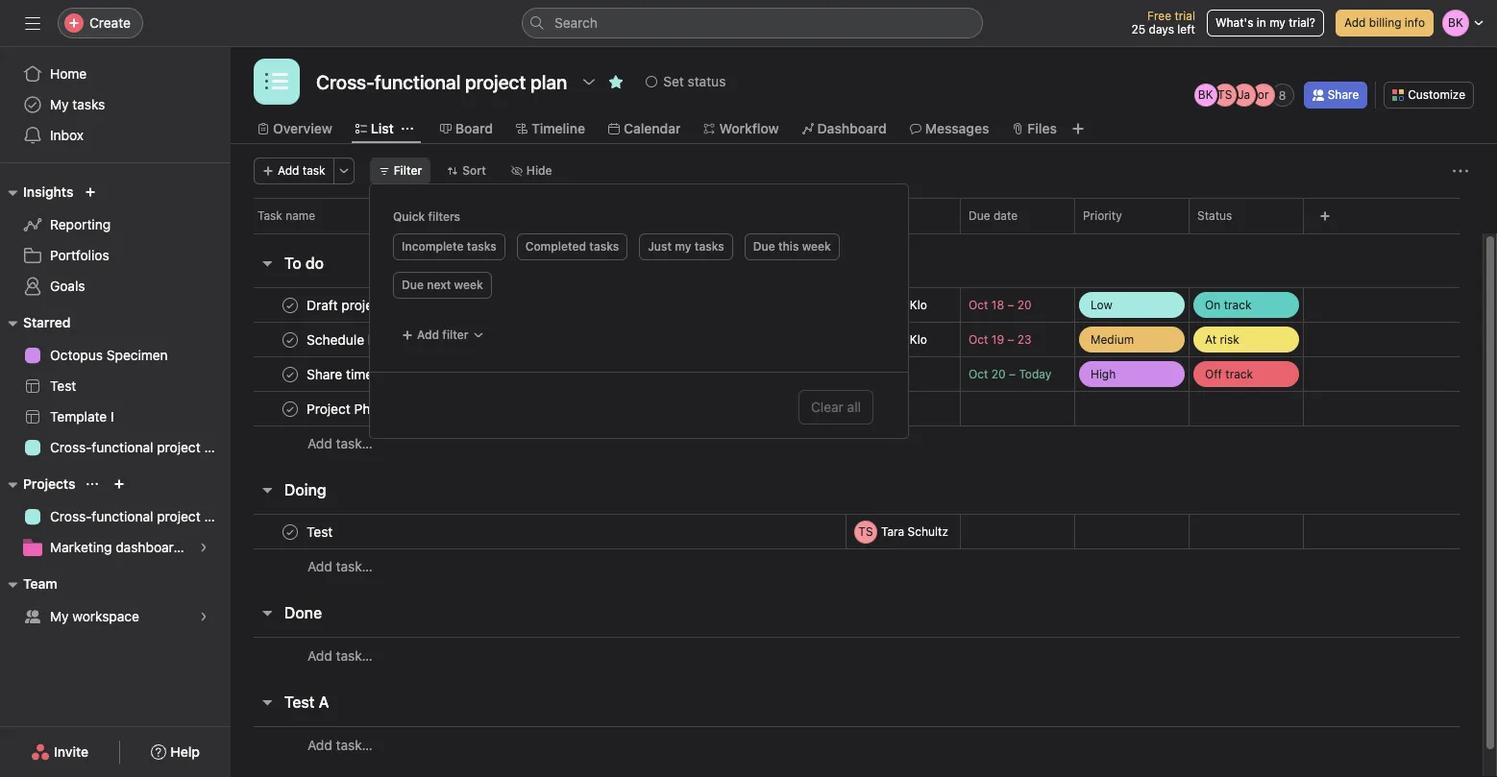 Task type: vqa. For each thing, say whether or not it's contained in the screenshot.
Add subject text box
no



Task type: describe. For each thing, give the bounding box(es) containing it.
25
[[1132, 22, 1146, 37]]

done button
[[285, 596, 322, 631]]

hide sidebar image
[[25, 15, 40, 31]]

workflow
[[719, 120, 779, 136]]

add task… button for second add task… 'row' from the top of the page
[[308, 557, 373, 578]]

files link
[[1012, 118, 1057, 139]]

klo for oct 18
[[910, 297, 927, 312]]

brad klo button for oct 18
[[854, 294, 956, 317]]

0 horizontal spatial more actions image
[[338, 165, 350, 177]]

messages link
[[910, 118, 989, 139]]

overview link
[[258, 118, 332, 139]]

marketing dashboards link
[[12, 532, 219, 563]]

task… for 4th add task… 'row' from the top of the page
[[336, 737, 373, 753]]

octopus
[[50, 347, 103, 363]]

Project Phase 1 text field
[[303, 399, 408, 419]]

due this week button
[[745, 234, 840, 260]]

due for due this week
[[753, 239, 775, 254]]

inbox
[[50, 127, 84, 143]]

3 collapse task list for this section image from the top
[[260, 606, 275, 621]]

portfolios link
[[12, 240, 219, 271]]

2 project from the top
[[157, 508, 201, 525]]

search
[[555, 14, 598, 31]]

3 add task… row from the top
[[231, 637, 1483, 674]]

see details, my workspace image
[[198, 611, 210, 623]]

share button
[[1304, 82, 1368, 109]]

team button
[[0, 573, 57, 596]]

board link
[[440, 118, 493, 139]]

filters
[[428, 210, 460, 224]]

hide button
[[503, 158, 561, 185]]

row containing ts
[[231, 514, 1483, 550]]

collapse task list for this section image for test a
[[260, 695, 275, 710]]

medium
[[1091, 332, 1134, 346]]

name
[[286, 209, 315, 223]]

billing
[[1369, 15, 1402, 30]]

portfolios
[[50, 247, 109, 263]]

goals link
[[12, 271, 219, 302]]

collapse task list for this section image for doing
[[260, 482, 275, 498]]

1 horizontal spatial 20
[[1018, 298, 1032, 312]]

header to do tree grid
[[231, 287, 1483, 461]]

Completed checkbox
[[279, 328, 302, 351]]

on
[[1205, 297, 1221, 312]]

due for due next week
[[402, 278, 424, 292]]

add task… button for first add task… 'row' from the top
[[308, 433, 373, 455]]

trial?
[[1289, 15, 1316, 30]]

to
[[285, 255, 302, 272]]

low button
[[1076, 288, 1189, 322]]

search list box
[[522, 8, 983, 38]]

info
[[1405, 15, 1425, 30]]

– for today
[[1009, 367, 1016, 382]]

files
[[1028, 120, 1057, 136]]

my workspace link
[[12, 602, 219, 632]]

1 horizontal spatial ts
[[1218, 87, 1232, 102]]

insights element
[[0, 175, 231, 306]]

due next week
[[402, 278, 483, 292]]

– for 23
[[1008, 333, 1014, 347]]

8
[[1279, 88, 1287, 102]]

share timeline with teammates cell
[[231, 357, 847, 392]]

plan inside 'projects' element
[[204, 508, 231, 525]]

1 cross-functional project plan link from the top
[[12, 433, 231, 463]]

high button
[[1076, 358, 1189, 391]]

project phase 1 cell
[[231, 391, 847, 427]]

completed checkbox for the share timeline with teammates text field
[[279, 363, 302, 386]]

add task… inside header to do 'tree grid'
[[308, 435, 373, 452]]

add left billing
[[1345, 15, 1366, 30]]

track for on track
[[1224, 297, 1252, 312]]

tasks for my tasks
[[72, 96, 105, 112]]

brad for oct 18 – 20
[[881, 297, 907, 312]]

status
[[1198, 209, 1232, 223]]

my workspace
[[50, 608, 139, 625]]

create
[[89, 14, 131, 31]]

invite button
[[18, 735, 101, 770]]

my inside button
[[675, 239, 692, 254]]

due date
[[969, 209, 1018, 223]]

completed tasks button
[[517, 234, 628, 260]]

home
[[50, 65, 87, 82]]

2 add task… row from the top
[[231, 549, 1483, 584]]

clear all button
[[799, 390, 874, 425]]

incomplete tasks
[[402, 239, 497, 254]]

row containing high
[[231, 357, 1483, 392]]

tara
[[881, 524, 905, 539]]

brad klo for oct 19
[[881, 332, 927, 346]]

add inside header doing tree grid
[[308, 558, 332, 575]]

invite
[[54, 744, 89, 760]]

tasks right just
[[695, 239, 724, 254]]

set
[[663, 73, 684, 89]]

clear all
[[811, 399, 861, 415]]

starred button
[[0, 311, 71, 334]]

test for test
[[50, 378, 76, 394]]

filter
[[442, 328, 469, 342]]

workspace
[[72, 608, 139, 625]]

add filter
[[417, 328, 469, 342]]

my tasks
[[50, 96, 105, 112]]

incomplete tasks button
[[393, 234, 505, 260]]

done
[[285, 605, 322, 622]]

what's
[[1216, 15, 1254, 30]]

off track
[[1205, 367, 1253, 381]]

goals
[[50, 278, 85, 294]]

what's in my trial?
[[1216, 15, 1316, 30]]

completed tasks
[[525, 239, 619, 254]]

cross- inside 'projects' element
[[50, 508, 92, 525]]

4 add task… row from the top
[[231, 727, 1483, 763]]

Schedule kickoff meeting text field
[[303, 330, 470, 349]]

3 add task… from the top
[[308, 647, 373, 664]]

due this week
[[753, 239, 831, 254]]

to do
[[285, 255, 324, 272]]

add task button
[[254, 158, 334, 185]]

template i
[[50, 408, 114, 425]]

reporting link
[[12, 210, 219, 240]]

incomplete
[[402, 239, 464, 254]]

completed checkbox for test "text field"
[[279, 520, 302, 544]]

week for due next week
[[454, 278, 483, 292]]

status
[[688, 73, 726, 89]]

cross-functional project plan for second cross-functional project plan link from the bottom of the page
[[50, 439, 231, 456]]

help button
[[139, 735, 212, 770]]

see details, marketing dashboards image
[[198, 542, 210, 554]]

low
[[1091, 297, 1113, 312]]

add down a
[[308, 737, 332, 753]]

cross-functional project plan for 1st cross-functional project plan link from the bottom of the page
[[50, 508, 231, 525]]

clear
[[811, 399, 844, 415]]

specimen
[[106, 347, 168, 363]]

draft project brief cell
[[231, 287, 847, 323]]

new project or portfolio image
[[114, 479, 125, 490]]

high
[[1091, 367, 1116, 381]]

template i link
[[12, 402, 219, 433]]

marketing
[[50, 539, 112, 556]]

calendar
[[624, 120, 681, 136]]



Task type: locate. For each thing, give the bounding box(es) containing it.
due inside row
[[969, 209, 991, 223]]

add up doing
[[308, 435, 332, 452]]

more actions image down customize
[[1453, 163, 1469, 179]]

0 vertical spatial –
[[1008, 298, 1014, 312]]

2 my from the top
[[50, 608, 69, 625]]

3 completed image from the top
[[279, 363, 302, 386]]

4 completed checkbox from the top
[[279, 520, 302, 544]]

cross-functional project plan
[[50, 439, 231, 456], [50, 508, 231, 525]]

oct down oct 19 – 23
[[969, 367, 989, 382]]

bk
[[1198, 87, 1214, 102]]

completed checkbox left test "text field"
[[279, 520, 302, 544]]

– for 20
[[1008, 298, 1014, 312]]

1 cross-functional project plan from the top
[[50, 439, 231, 456]]

to do button
[[285, 246, 324, 281]]

1 vertical spatial due
[[753, 239, 775, 254]]

track inside popup button
[[1224, 297, 1252, 312]]

1 vertical spatial klo
[[910, 332, 927, 346]]

2 vertical spatial oct
[[969, 367, 989, 382]]

my right in
[[1270, 15, 1286, 30]]

ts inside row
[[859, 524, 873, 539]]

Test text field
[[303, 522, 339, 542]]

cross-functional project plan link down i
[[12, 433, 231, 463]]

1 horizontal spatial my
[[1270, 15, 1286, 30]]

due for due date
[[969, 209, 991, 223]]

oct 18 – 20
[[969, 298, 1032, 312]]

0 vertical spatial oct
[[969, 298, 989, 312]]

due left next
[[402, 278, 424, 292]]

task… inside header to do 'tree grid'
[[336, 435, 373, 452]]

– right 18
[[1008, 298, 1014, 312]]

2 klo from the top
[[910, 332, 927, 346]]

completed image inside share timeline with teammates cell
[[279, 363, 302, 386]]

ts
[[1218, 87, 1232, 102], [859, 524, 873, 539]]

collapse task list for this section image left done button
[[260, 606, 275, 621]]

list
[[371, 120, 394, 136]]

insights button
[[0, 181, 73, 204]]

1 horizontal spatial week
[[802, 239, 831, 254]]

completed image
[[279, 520, 302, 544]]

task… inside header doing tree grid
[[336, 558, 373, 575]]

2 brad klo button from the top
[[854, 328, 956, 351]]

due left this
[[753, 239, 775, 254]]

cross-functional project plan link up marketing dashboards
[[12, 502, 231, 532]]

oct
[[969, 298, 989, 312], [969, 333, 989, 347], [969, 367, 989, 382]]

18
[[992, 298, 1004, 312]]

20 down 19
[[992, 367, 1006, 382]]

3 completed checkbox from the top
[[279, 397, 302, 421]]

brad klo button
[[854, 294, 956, 317], [854, 328, 956, 351]]

due left date on the right
[[969, 209, 991, 223]]

1 vertical spatial brad klo button
[[854, 328, 956, 351]]

more actions image right task at the top left of the page
[[338, 165, 350, 177]]

0 vertical spatial plan
[[204, 439, 231, 456]]

add task… down a
[[308, 737, 373, 753]]

week right next
[[454, 278, 483, 292]]

add billing info button
[[1336, 10, 1434, 37]]

3 oct from the top
[[969, 367, 989, 382]]

1 completed image from the top
[[279, 294, 302, 317]]

0 vertical spatial due
[[969, 209, 991, 223]]

row
[[231, 198, 1497, 234], [254, 233, 1460, 235], [231, 287, 1483, 323], [231, 322, 1483, 358], [231, 357, 1483, 392], [231, 391, 1483, 427], [231, 514, 1483, 550]]

1 brad klo button from the top
[[854, 294, 956, 317]]

add task… row
[[231, 426, 1483, 461], [231, 549, 1483, 584], [231, 637, 1483, 674], [231, 727, 1483, 763]]

add task… button for 2nd add task… 'row' from the bottom
[[308, 645, 373, 667]]

Completed checkbox
[[279, 294, 302, 317], [279, 363, 302, 386], [279, 397, 302, 421], [279, 520, 302, 544]]

what's in my trial? button
[[1207, 10, 1324, 37]]

add left task at the top left of the page
[[278, 163, 299, 178]]

4 task… from the top
[[336, 737, 373, 753]]

cross- inside "starred" element
[[50, 439, 92, 456]]

2 functional from the top
[[92, 508, 153, 525]]

tasks down home
[[72, 96, 105, 112]]

1 vertical spatial functional
[[92, 508, 153, 525]]

left
[[1178, 22, 1196, 37]]

0 vertical spatial 20
[[1018, 298, 1032, 312]]

0 vertical spatial functional
[[92, 439, 153, 456]]

1 my from the top
[[50, 96, 69, 112]]

add field image
[[1320, 210, 1331, 222]]

hide
[[527, 163, 552, 178]]

brad klo left 19
[[881, 332, 927, 346]]

1 vertical spatial ts
[[859, 524, 873, 539]]

klo for oct 19
[[910, 332, 927, 346]]

add task… button inside header doing tree grid
[[308, 557, 373, 578]]

1 brad klo from the top
[[881, 297, 927, 312]]

0 vertical spatial track
[[1224, 297, 1252, 312]]

add billing info
[[1345, 15, 1425, 30]]

add task… down test "text field"
[[308, 558, 373, 575]]

2 oct from the top
[[969, 333, 989, 347]]

week right this
[[802, 239, 831, 254]]

completed image
[[279, 294, 302, 317], [279, 328, 302, 351], [279, 363, 302, 386], [279, 397, 302, 421]]

add
[[1345, 15, 1366, 30], [278, 163, 299, 178], [417, 328, 439, 342], [308, 435, 332, 452], [308, 558, 332, 575], [308, 647, 332, 664], [308, 737, 332, 753]]

1 horizontal spatial test
[[285, 694, 315, 711]]

2 plan from the top
[[204, 508, 231, 525]]

set status
[[663, 73, 726, 89]]

a
[[319, 694, 329, 711]]

dashboards
[[116, 539, 189, 556]]

off
[[1205, 367, 1223, 381]]

1 cross- from the top
[[50, 439, 92, 456]]

0 vertical spatial cross-
[[50, 439, 92, 456]]

task… for 2nd add task… 'row' from the bottom
[[336, 647, 373, 664]]

customize button
[[1384, 82, 1474, 109]]

0 vertical spatial project
[[157, 439, 201, 456]]

completed image down to
[[279, 328, 302, 351]]

functional up marketing dashboards
[[92, 508, 153, 525]]

overview
[[273, 120, 332, 136]]

schultz
[[908, 524, 949, 539]]

completed checkbox inside project phase 1 cell
[[279, 397, 302, 421]]

next
[[427, 278, 451, 292]]

1 oct from the top
[[969, 298, 989, 312]]

None text field
[[311, 64, 572, 99]]

1 vertical spatial 20
[[992, 367, 1006, 382]]

my up inbox on the left top of page
[[50, 96, 69, 112]]

1 vertical spatial oct
[[969, 333, 989, 347]]

Draft project brief text field
[[303, 296, 423, 315]]

or
[[1258, 87, 1269, 102]]

1 task… from the top
[[336, 435, 373, 452]]

1 project from the top
[[157, 439, 201, 456]]

1 vertical spatial brad
[[881, 332, 907, 346]]

0 vertical spatial klo
[[910, 297, 927, 312]]

workflow link
[[704, 118, 779, 139]]

2 horizontal spatial due
[[969, 209, 991, 223]]

sort
[[463, 163, 486, 178]]

completed checkbox for project phase 1 text field
[[279, 397, 302, 421]]

add task… inside header doing tree grid
[[308, 558, 373, 575]]

2 cross-functional project plan from the top
[[50, 508, 231, 525]]

trial
[[1175, 9, 1196, 23]]

add inside popup button
[[417, 328, 439, 342]]

row containing task name
[[231, 198, 1497, 234]]

tasks inside button
[[467, 239, 497, 254]]

test for test a
[[285, 694, 315, 711]]

remove from starred image
[[609, 74, 624, 89]]

sort button
[[439, 158, 495, 185]]

at risk
[[1205, 332, 1240, 346]]

– inside row
[[1009, 367, 1016, 382]]

1 vertical spatial week
[[454, 278, 483, 292]]

show options image
[[582, 74, 597, 89]]

list link
[[355, 118, 394, 139]]

my right just
[[675, 239, 692, 254]]

completed image down completed checkbox
[[279, 363, 302, 386]]

my inside 'button'
[[1270, 15, 1286, 30]]

completed checkbox for draft project brief text box
[[279, 294, 302, 317]]

functional inside 'projects' element
[[92, 508, 153, 525]]

1 horizontal spatial more actions image
[[1453, 163, 1469, 179]]

completed
[[525, 239, 586, 254]]

completed checkbox up completed checkbox
[[279, 294, 302, 317]]

this
[[778, 239, 799, 254]]

add task… button down test "text field"
[[308, 557, 373, 578]]

1 completed checkbox from the top
[[279, 294, 302, 317]]

test inside test a button
[[285, 694, 315, 711]]

add task… button down project phase 1 text field
[[308, 433, 373, 455]]

help
[[170, 744, 200, 760]]

0 vertical spatial week
[[802, 239, 831, 254]]

cross-functional project plan inside 'projects' element
[[50, 508, 231, 525]]

1 vertical spatial my
[[675, 239, 692, 254]]

add filter button
[[393, 322, 493, 349]]

octopus specimen
[[50, 347, 168, 363]]

at risk button
[[1190, 323, 1303, 357]]

starred element
[[0, 306, 231, 467]]

collapse task list for this section image
[[260, 256, 275, 271], [260, 482, 275, 498], [260, 606, 275, 621], [260, 695, 275, 710]]

test left a
[[285, 694, 315, 711]]

more actions image
[[1453, 163, 1469, 179], [338, 165, 350, 177]]

2 brad from the top
[[881, 332, 907, 346]]

add down done button
[[308, 647, 332, 664]]

tasks for completed tasks
[[589, 239, 619, 254]]

collapse task list for this section image left doing
[[260, 482, 275, 498]]

set status button
[[638, 68, 735, 95]]

1 klo from the top
[[910, 297, 927, 312]]

Share timeline with teammates text field
[[303, 365, 503, 384]]

klo
[[910, 297, 927, 312], [910, 332, 927, 346]]

new image
[[85, 186, 96, 198]]

task… for first add task… 'row' from the top
[[336, 435, 373, 452]]

task
[[303, 163, 325, 178]]

2 cross-functional project plan link from the top
[[12, 502, 231, 532]]

cross-functional project plan down template i link
[[50, 439, 231, 456]]

oct for oct 20 – today
[[969, 367, 989, 382]]

completed image inside project phase 1 cell
[[279, 397, 302, 421]]

oct for oct 18 – 20
[[969, 298, 989, 312]]

brad klo for oct 18
[[881, 297, 927, 312]]

1 vertical spatial track
[[1226, 367, 1253, 381]]

completed image for medium
[[279, 328, 302, 351]]

add task…
[[308, 435, 373, 452], [308, 558, 373, 575], [308, 647, 373, 664], [308, 737, 373, 753]]

add task… button for 4th add task… 'row' from the top of the page
[[308, 735, 373, 756]]

0 vertical spatial brad
[[881, 297, 907, 312]]

week for due this week
[[802, 239, 831, 254]]

2 collapse task list for this section image from the top
[[260, 482, 275, 498]]

0 vertical spatial brad klo button
[[854, 294, 956, 317]]

brad klo button left 18
[[854, 294, 956, 317]]

dashboard
[[818, 120, 887, 136]]

oct left 19
[[969, 333, 989, 347]]

1 add task… from the top
[[308, 435, 373, 452]]

oct left 18
[[969, 298, 989, 312]]

klo left 18
[[910, 297, 927, 312]]

completed image inside schedule kickoff meeting cell
[[279, 328, 302, 351]]

projects element
[[0, 467, 231, 567]]

plan inside "starred" element
[[204, 439, 231, 456]]

completed checkbox inside share timeline with teammates cell
[[279, 363, 302, 386]]

1 functional from the top
[[92, 439, 153, 456]]

completed image for low
[[279, 294, 302, 317]]

1 vertical spatial plan
[[204, 508, 231, 525]]

add task… up a
[[308, 647, 373, 664]]

completed checkbox inside draft project brief cell
[[279, 294, 302, 317]]

4 add task… button from the top
[[308, 735, 373, 756]]

1 vertical spatial cross-
[[50, 508, 92, 525]]

1 vertical spatial cross-functional project plan link
[[12, 502, 231, 532]]

0 vertical spatial cross-functional project plan
[[50, 439, 231, 456]]

in
[[1257, 15, 1267, 30]]

my inside teams element
[[50, 608, 69, 625]]

show options, current sort, top image
[[87, 479, 98, 490]]

board
[[455, 120, 493, 136]]

tasks inside global element
[[72, 96, 105, 112]]

1 add task… row from the top
[[231, 426, 1483, 461]]

task… for second add task… 'row' from the top of the page
[[336, 558, 373, 575]]

0 vertical spatial my
[[1270, 15, 1286, 30]]

template
[[50, 408, 107, 425]]

brad klo button for oct 19
[[854, 328, 956, 351]]

collapse task list for this section image left to
[[260, 256, 275, 271]]

tasks right incomplete
[[467, 239, 497, 254]]

just
[[648, 239, 672, 254]]

octopus specimen link
[[12, 340, 219, 371]]

2 completed checkbox from the top
[[279, 363, 302, 386]]

1 add task… button from the top
[[308, 433, 373, 455]]

cross-functional project plan link
[[12, 433, 231, 463], [12, 502, 231, 532]]

0 vertical spatial my
[[50, 96, 69, 112]]

1 vertical spatial project
[[157, 508, 201, 525]]

completed image up completed checkbox
[[279, 294, 302, 317]]

20 inside row
[[992, 367, 1006, 382]]

inbox link
[[12, 120, 219, 151]]

3 add task… button from the top
[[308, 645, 373, 667]]

track right off
[[1226, 367, 1253, 381]]

medium button
[[1076, 323, 1189, 357]]

due next week button
[[393, 272, 492, 299]]

add left the filter
[[417, 328, 439, 342]]

functional inside "starred" element
[[92, 439, 153, 456]]

cross-functional project plan up dashboards
[[50, 508, 231, 525]]

brad klo left 18
[[881, 297, 927, 312]]

collapse task list for this section image for to do
[[260, 256, 275, 271]]

cross- up "marketing"
[[50, 508, 92, 525]]

1 vertical spatial brad klo
[[881, 332, 927, 346]]

track right on
[[1224, 297, 1252, 312]]

2 vertical spatial due
[[402, 278, 424, 292]]

add a task to this section image
[[336, 482, 351, 498]]

timeline
[[532, 120, 585, 136]]

completed image left project phase 1 text field
[[279, 397, 302, 421]]

plan
[[204, 439, 231, 456], [204, 508, 231, 525]]

my down team
[[50, 608, 69, 625]]

0 horizontal spatial week
[[454, 278, 483, 292]]

20 right 18
[[1018, 298, 1032, 312]]

klo left 19
[[910, 332, 927, 346]]

doing
[[285, 482, 326, 499]]

completed checkbox inside test cell
[[279, 520, 302, 544]]

add inside header to do 'tree grid'
[[308, 435, 332, 452]]

2 brad klo from the top
[[881, 332, 927, 346]]

messages
[[925, 120, 989, 136]]

4 add task… from the top
[[308, 737, 373, 753]]

starred
[[23, 314, 71, 331]]

just my tasks
[[648, 239, 724, 254]]

1 brad from the top
[[881, 297, 907, 312]]

brad klo
[[881, 297, 927, 312], [881, 332, 927, 346]]

test a button
[[285, 685, 329, 720]]

4 completed image from the top
[[279, 397, 302, 421]]

teams element
[[0, 567, 231, 636]]

add task… button up a
[[308, 645, 373, 667]]

my for my tasks
[[50, 96, 69, 112]]

1 horizontal spatial due
[[753, 239, 775, 254]]

test cell
[[231, 514, 847, 550]]

add down test "text field"
[[308, 558, 332, 575]]

oct for oct 19 – 23
[[969, 333, 989, 347]]

completed image for off track
[[279, 363, 302, 386]]

project inside "starred" element
[[157, 439, 201, 456]]

1 vertical spatial test
[[285, 694, 315, 711]]

0 horizontal spatial 20
[[992, 367, 1006, 382]]

0 vertical spatial cross-functional project plan link
[[12, 433, 231, 463]]

add task… button down a
[[308, 735, 373, 756]]

track for off track
[[1226, 367, 1253, 381]]

cross- down template
[[50, 439, 92, 456]]

completed image inside draft project brief cell
[[279, 294, 302, 317]]

header doing tree grid
[[231, 514, 1483, 584]]

19
[[992, 333, 1004, 347]]

tasks right completed
[[589, 239, 619, 254]]

2 vertical spatial –
[[1009, 367, 1016, 382]]

week inside 'due this week' button
[[802, 239, 831, 254]]

completed checkbox down completed checkbox
[[279, 363, 302, 386]]

completed checkbox left project phase 1 text field
[[279, 397, 302, 421]]

collapse task list for this section image left test a
[[260, 695, 275, 710]]

project up see details, marketing dashboards icon
[[157, 508, 201, 525]]

ts left tara
[[859, 524, 873, 539]]

tab actions image
[[402, 123, 413, 135]]

free trial 25 days left
[[1132, 9, 1196, 37]]

– right 19
[[1008, 333, 1014, 347]]

tasks for incomplete tasks
[[467, 239, 497, 254]]

task…
[[336, 435, 373, 452], [336, 558, 373, 575], [336, 647, 373, 664], [336, 737, 373, 753]]

add task… down project phase 1 text field
[[308, 435, 373, 452]]

0 vertical spatial brad klo
[[881, 297, 927, 312]]

cross-functional project plan inside "starred" element
[[50, 439, 231, 456]]

2 completed image from the top
[[279, 328, 302, 351]]

0 vertical spatial test
[[50, 378, 76, 394]]

0 horizontal spatial due
[[402, 278, 424, 292]]

my inside global element
[[50, 96, 69, 112]]

brad for oct 19 – 23
[[881, 332, 907, 346]]

project down template i link
[[157, 439, 201, 456]]

4 collapse task list for this section image from the top
[[260, 695, 275, 710]]

1 collapse task list for this section image from the top
[[260, 256, 275, 271]]

1 vertical spatial my
[[50, 608, 69, 625]]

0 horizontal spatial my
[[675, 239, 692, 254]]

schedule kickoff meeting cell
[[231, 322, 847, 358]]

add tab image
[[1071, 121, 1086, 136]]

0 horizontal spatial test
[[50, 378, 76, 394]]

functional down template i link
[[92, 439, 153, 456]]

ts right bk at the top right of page
[[1218, 87, 1232, 102]]

2 add task… button from the top
[[308, 557, 373, 578]]

global element
[[0, 47, 231, 162]]

track inside dropdown button
[[1226, 367, 1253, 381]]

customize
[[1408, 87, 1466, 102]]

week inside due next week button
[[454, 278, 483, 292]]

2 add task… from the top
[[308, 558, 373, 575]]

doing button
[[285, 473, 326, 507]]

1 vertical spatial cross-functional project plan
[[50, 508, 231, 525]]

cross-
[[50, 439, 92, 456], [50, 508, 92, 525]]

1 vertical spatial –
[[1008, 333, 1014, 347]]

more section actions image
[[360, 256, 376, 271]]

3 task… from the top
[[336, 647, 373, 664]]

functional
[[92, 439, 153, 456], [92, 508, 153, 525]]

1 plan from the top
[[204, 439, 231, 456]]

oct inside row
[[969, 367, 989, 382]]

filter
[[394, 163, 422, 178]]

task name
[[258, 209, 315, 223]]

task
[[258, 209, 282, 223]]

2 task… from the top
[[336, 558, 373, 575]]

ja
[[1238, 87, 1251, 102]]

my
[[1270, 15, 1286, 30], [675, 239, 692, 254]]

insights
[[23, 184, 73, 200]]

test down octopus
[[50, 378, 76, 394]]

my for my workspace
[[50, 608, 69, 625]]

test inside "starred" element
[[50, 378, 76, 394]]

0 horizontal spatial ts
[[859, 524, 873, 539]]

– left today on the top right of the page
[[1009, 367, 1016, 382]]

2 cross- from the top
[[50, 508, 92, 525]]

add task… button inside header to do 'tree grid'
[[308, 433, 373, 455]]

brad klo button up all
[[854, 328, 956, 351]]

team
[[23, 576, 57, 592]]

0 vertical spatial ts
[[1218, 87, 1232, 102]]

list image
[[265, 70, 288, 93]]



